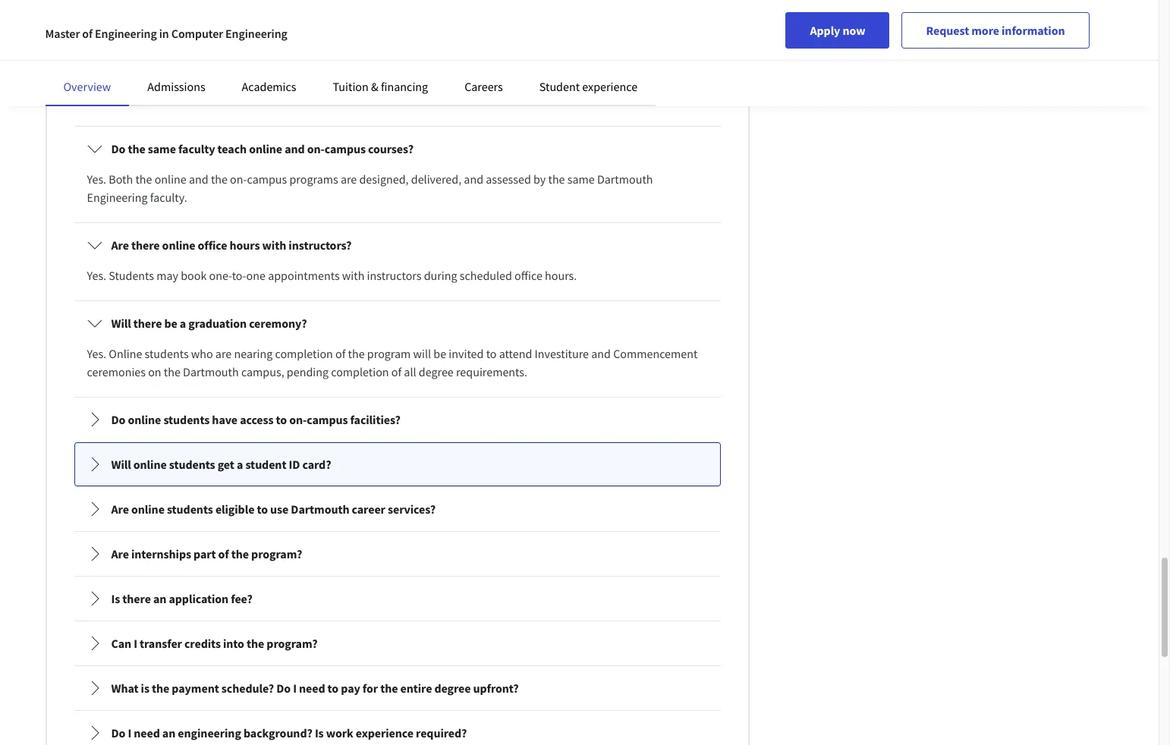 Task type: vqa. For each thing, say whether or not it's contained in the screenshot.
office within dropdown button
yes



Task type: describe. For each thing, give the bounding box(es) containing it.
can i switch between online and on-campus programs?
[[111, 45, 401, 60]]

program
[[367, 346, 411, 361]]

once.
[[291, 93, 319, 109]]

get
[[218, 457, 235, 472]]

1 vertical spatial program?
[[267, 636, 318, 652]]

1 horizontal spatial with
[[342, 268, 365, 283]]

can for can i switch between online and on-campus programs?
[[111, 45, 131, 60]]

part
[[194, 547, 216, 562]]

for
[[363, 681, 378, 696]]

are online students eligible to use dartmouth career services?
[[111, 502, 436, 517]]

case-
[[113, 75, 139, 90]]

to-
[[232, 268, 246, 283]]

academics
[[242, 79, 297, 94]]

instructors
[[367, 268, 422, 283]]

same inside the yes. both the online and the on-campus programs are designed, delivered, and assessed by the same dartmouth engineering faculty.
[[568, 172, 595, 187]]

i inside dropdown button
[[293, 681, 297, 696]]

i for need
[[128, 726, 131, 741]]

there for is
[[122, 592, 151, 607]]

to inside dropdown button
[[328, 681, 339, 696]]

are inside yes. online students who are nearing completion of the program will be invited to attend investiture and commencement ceremonies on the dartmouth campus, pending completion of all degree requirements.
[[216, 346, 232, 361]]

can i switch between online and on-campus programs? button
[[75, 31, 720, 74]]

and inside do the same faculty teach online and on-campus courses? dropdown button
[[285, 141, 305, 156]]

yes. for yes. both the online and the on-campus programs are designed, delivered, and assessed by the same dartmouth engineering faculty.
[[87, 172, 106, 187]]

a inside on a case-by-case basis, students may petition to switch from online to on-campus study or vice versa. students may not switch between these modes more than once.
[[104, 75, 110, 90]]

on
[[87, 75, 102, 90]]

delivered,
[[411, 172, 462, 187]]

to right access
[[276, 412, 287, 428]]

between inside dropdown button
[[177, 45, 223, 60]]

do for same
[[111, 141, 126, 156]]

master
[[45, 26, 80, 41]]

the right the part
[[231, 547, 249, 562]]

programs?
[[344, 45, 401, 60]]

request more information button
[[902, 12, 1090, 49]]

by
[[534, 172, 546, 187]]

campus inside do the same faculty teach online and on-campus courses? dropdown button
[[325, 141, 366, 156]]

online inside on a case-by-case basis, students may petition to switch from online to on-campus study or vice versa. students may not switch between these modes more than once.
[[400, 75, 432, 90]]

yes. for yes. online students who are nearing completion of the program will be invited to attend investiture and commencement ceremonies on the dartmouth campus, pending completion of all degree requirements.
[[87, 346, 106, 361]]

students inside on a case-by-case basis, students may petition to switch from online to on-campus study or vice versa. students may not switch between these modes more than once.
[[605, 75, 651, 90]]

be inside yes. online students who are nearing completion of the program will be invited to attend investiture and commencement ceremonies on the dartmouth campus, pending completion of all degree requirements.
[[434, 346, 447, 361]]

pay
[[341, 681, 360, 696]]

will for will online students get a student id card?
[[111, 457, 131, 472]]

are there online office hours with instructors? button
[[75, 224, 720, 267]]

apply now
[[811, 23, 866, 38]]

admissions
[[148, 79, 205, 94]]

do for need
[[111, 726, 126, 741]]

&
[[371, 79, 379, 94]]

students for eligible
[[167, 502, 213, 517]]

are inside the yes. both the online and the on-campus programs are designed, delivered, and assessed by the same dartmouth engineering faculty.
[[341, 172, 357, 187]]

commencement
[[614, 346, 698, 361]]

schedule?
[[222, 681, 274, 696]]

i for switch
[[134, 45, 137, 60]]

work
[[326, 726, 354, 741]]

engineering left the in
[[95, 26, 157, 41]]

during
[[424, 268, 458, 283]]

between inside on a case-by-case basis, students may petition to switch from online to on-campus study or vice versa. students may not switch between these modes more than once.
[[122, 93, 166, 109]]

of inside dropdown button
[[218, 547, 229, 562]]

on- for facilities?
[[289, 412, 307, 428]]

application
[[169, 592, 229, 607]]

the right is
[[152, 681, 170, 696]]

ceremonies
[[87, 364, 146, 380]]

request more information
[[927, 23, 1066, 38]]

tuition
[[333, 79, 369, 94]]

campus for facilities?
[[307, 412, 348, 428]]

now
[[843, 23, 866, 38]]

yes. online students who are nearing completion of the program will be invited to attend investiture and commencement ceremonies on the dartmouth campus, pending completion of all degree requirements.
[[87, 346, 698, 380]]

tuition & financing
[[333, 79, 428, 94]]

1 vertical spatial completion
[[331, 364, 389, 380]]

are internships part of the program? button
[[75, 533, 720, 576]]

degree inside yes. online students who are nearing completion of the program will be invited to attend investiture and commencement ceremonies on the dartmouth campus, pending completion of all degree requirements.
[[419, 364, 454, 380]]

do online students have access to on-campus facilities?
[[111, 412, 401, 428]]

there for will
[[133, 316, 162, 331]]

an inside dropdown button
[[153, 592, 167, 607]]

of right master
[[82, 26, 93, 41]]

on a case-by-case basis, students may petition to switch from online to on-campus study or vice versa. students may not switch between these modes more than once.
[[87, 75, 695, 109]]

is inside dropdown button
[[111, 592, 120, 607]]

do the same faculty teach online and on-campus courses? button
[[75, 128, 720, 170]]

experience inside dropdown button
[[356, 726, 414, 741]]

can i transfer credits into the program? button
[[75, 623, 720, 665]]

campus for programs
[[247, 172, 287, 187]]

the right into
[[247, 636, 264, 652]]

the left program
[[348, 346, 365, 361]]

engineering inside the yes. both the online and the on-campus programs are designed, delivered, and assessed by the same dartmouth engineering faculty.
[[87, 190, 148, 205]]

career
[[352, 502, 386, 517]]

dartmouth inside the yes. both the online and the on-campus programs are designed, delivered, and assessed by the same dartmouth engineering faculty.
[[598, 172, 653, 187]]

required?
[[416, 726, 467, 741]]

the right both
[[135, 172, 152, 187]]

campus for programs?
[[301, 45, 342, 60]]

campus inside on a case-by-case basis, students may petition to switch from online to on-campus study or vice versa. students may not switch between these modes more than once.
[[464, 75, 504, 90]]

eligible
[[216, 502, 255, 517]]

there for are
[[131, 238, 160, 253]]

credits
[[184, 636, 221, 652]]

can i transfer credits into the program?
[[111, 636, 318, 652]]

to right financing
[[434, 75, 445, 90]]

do i need an engineering background? is work experience required? button
[[75, 712, 720, 746]]

and inside can i switch between online and on-campus programs? dropdown button
[[261, 45, 281, 60]]

designed,
[[360, 172, 409, 187]]

to right petition
[[325, 75, 336, 90]]

to left use at the left
[[257, 502, 268, 517]]

office inside dropdown button
[[198, 238, 227, 253]]

programs
[[290, 172, 338, 187]]

card?
[[303, 457, 331, 472]]

students for have
[[164, 412, 210, 428]]

internships
[[131, 547, 191, 562]]

will online students get a student id card?
[[111, 457, 331, 472]]

on- for programs
[[230, 172, 247, 187]]

modes
[[199, 93, 234, 109]]

2 vertical spatial a
[[237, 457, 243, 472]]

will
[[414, 346, 431, 361]]

on
[[148, 364, 161, 380]]

one
[[246, 268, 266, 283]]

teach
[[218, 141, 247, 156]]

have
[[212, 412, 238, 428]]

one-
[[209, 268, 232, 283]]

graduation
[[188, 316, 247, 331]]

faculty
[[178, 141, 215, 156]]

what is the payment schedule? do i need to pay for the entire degree upfront?
[[111, 681, 519, 696]]

from
[[373, 75, 398, 90]]

students for get
[[169, 457, 215, 472]]

access
[[240, 412, 274, 428]]

the down teach
[[211, 172, 228, 187]]

apply now button
[[786, 12, 890, 49]]

information
[[1002, 23, 1066, 38]]

students inside on a case-by-case basis, students may petition to switch from online to on-campus study or vice versa. students may not switch between these modes more than once.
[[212, 75, 256, 90]]

1 horizontal spatial may
[[258, 75, 280, 90]]

online inside the yes. both the online and the on-campus programs are designed, delivered, and assessed by the same dartmouth engineering faculty.
[[155, 172, 187, 187]]

is
[[141, 681, 150, 696]]

can for can i transfer credits into the program?
[[111, 636, 131, 652]]

requirements.
[[456, 364, 528, 380]]

financing
[[381, 79, 428, 94]]

ceremony?
[[249, 316, 307, 331]]

what is the payment schedule? do i need to pay for the entire degree upfront? button
[[75, 667, 720, 710]]



Task type: locate. For each thing, give the bounding box(es) containing it.
of right the part
[[218, 547, 229, 562]]

same left "faculty"
[[148, 141, 176, 156]]

campus inside can i switch between online and on-campus programs? dropdown button
[[301, 45, 342, 60]]

3 yes. from the top
[[87, 346, 106, 361]]

use
[[270, 502, 289, 517]]

0 horizontal spatial a
[[104, 75, 110, 90]]

and up programs
[[285, 141, 305, 156]]

is inside dropdown button
[[315, 726, 324, 741]]

by-
[[139, 75, 155, 90]]

do down what
[[111, 726, 126, 741]]

on- left careers link
[[447, 75, 464, 90]]

0 horizontal spatial be
[[164, 316, 177, 331]]

are
[[111, 238, 129, 253], [111, 502, 129, 517], [111, 547, 129, 562]]

0 vertical spatial there
[[131, 238, 160, 253]]

are for are there online office hours with instructors?
[[111, 238, 129, 253]]

or
[[537, 75, 548, 90]]

not
[[678, 75, 695, 90]]

yes. both the online and the on-campus programs are designed, delivered, and assessed by the same dartmouth engineering faculty.
[[87, 172, 653, 205]]

student experience link
[[540, 79, 638, 94]]

yes.
[[87, 172, 106, 187], [87, 268, 106, 283], [87, 346, 106, 361]]

students inside do online students have access to on-campus facilities? dropdown button
[[164, 412, 210, 428]]

to up requirements.
[[486, 346, 497, 361]]

students left get
[[169, 457, 215, 472]]

students
[[605, 75, 651, 90], [109, 268, 154, 283]]

and inside yes. online students who are nearing completion of the program will be invited to attend investiture and commencement ceremonies on the dartmouth campus, pending completion of all degree requirements.
[[592, 346, 611, 361]]

campus up card?
[[307, 412, 348, 428]]

an left application
[[153, 592, 167, 607]]

students left eligible
[[167, 502, 213, 517]]

will there be a graduation ceremony? button
[[75, 302, 720, 345]]

the right for
[[381, 681, 398, 696]]

nearing
[[234, 346, 273, 361]]

on- inside on a case-by-case basis, students may petition to switch from online to on-campus study or vice versa. students may not switch between these modes more than once.
[[447, 75, 464, 90]]

courses?
[[368, 141, 414, 156]]

request
[[927, 23, 970, 38]]

students up modes at the left top
[[212, 75, 256, 90]]

on- up programs
[[307, 141, 325, 156]]

program? up what is the payment schedule? do i need to pay for the entire degree upfront?
[[267, 636, 318, 652]]

1 vertical spatial be
[[434, 346, 447, 361]]

a
[[104, 75, 110, 90], [180, 316, 186, 331], [237, 457, 243, 472]]

more left than
[[236, 93, 263, 109]]

in
[[159, 26, 169, 41]]

0 horizontal spatial students
[[109, 268, 154, 283]]

and left assessed
[[464, 172, 484, 187]]

1 vertical spatial an
[[162, 726, 176, 741]]

0 vertical spatial more
[[972, 23, 1000, 38]]

1 horizontal spatial need
[[299, 681, 325, 696]]

0 vertical spatial with
[[262, 238, 286, 253]]

0 vertical spatial is
[[111, 592, 120, 607]]

to left pay
[[328, 681, 339, 696]]

are for are online students eligible to use dartmouth career services?
[[111, 502, 129, 517]]

student
[[540, 79, 580, 94]]

i left the transfer
[[134, 636, 137, 652]]

investiture
[[535, 346, 589, 361]]

0 vertical spatial are
[[341, 172, 357, 187]]

students right versa.
[[605, 75, 651, 90]]

switch inside dropdown button
[[140, 45, 174, 60]]

same
[[148, 141, 176, 156], [568, 172, 595, 187]]

invited
[[449, 346, 484, 361]]

1 are from the top
[[111, 238, 129, 253]]

0 vertical spatial completion
[[275, 346, 333, 361]]

same right by
[[568, 172, 595, 187]]

1 horizontal spatial dartmouth
[[291, 502, 350, 517]]

more right request
[[972, 23, 1000, 38]]

2 are from the top
[[111, 502, 129, 517]]

2 vertical spatial there
[[122, 592, 151, 607]]

1 vertical spatial are
[[216, 346, 232, 361]]

student
[[246, 457, 287, 472]]

services?
[[388, 502, 436, 517]]

degree inside dropdown button
[[435, 681, 471, 696]]

engineering
[[178, 726, 241, 741]]

0 vertical spatial students
[[605, 75, 651, 90]]

0 horizontal spatial are
[[216, 346, 232, 361]]

1 vertical spatial students
[[109, 268, 154, 283]]

0 vertical spatial switch
[[140, 45, 174, 60]]

0 horizontal spatial dartmouth
[[183, 364, 239, 380]]

a right on
[[104, 75, 110, 90]]

will
[[111, 316, 131, 331], [111, 457, 131, 472]]

on- right access
[[289, 412, 307, 428]]

0 vertical spatial program?
[[251, 547, 302, 562]]

switch left the &
[[338, 75, 371, 90]]

campus up programs
[[325, 141, 366, 156]]

0 vertical spatial need
[[299, 681, 325, 696]]

experience right work
[[356, 726, 414, 741]]

with left instructors at the top
[[342, 268, 365, 283]]

need inside dropdown button
[[299, 681, 325, 696]]

these
[[169, 93, 197, 109]]

to inside yes. online students who are nearing completion of the program will be invited to attend investiture and commencement ceremonies on the dartmouth campus, pending completion of all degree requirements.
[[486, 346, 497, 361]]

1 vertical spatial office
[[515, 268, 543, 283]]

apply
[[811, 23, 841, 38]]

i up 'case-'
[[134, 45, 137, 60]]

may
[[258, 75, 280, 90], [653, 75, 675, 90], [157, 268, 179, 283]]

0 horizontal spatial between
[[122, 93, 166, 109]]

experience right vice
[[583, 79, 638, 94]]

a left graduation
[[180, 316, 186, 331]]

need left pay
[[299, 681, 325, 696]]

of left 'all'
[[392, 364, 402, 380]]

do for students
[[111, 412, 126, 428]]

tuition & financing link
[[333, 79, 428, 94]]

hours.
[[545, 268, 577, 283]]

1 vertical spatial is
[[315, 726, 324, 741]]

than
[[265, 93, 289, 109]]

instructors?
[[289, 238, 352, 253]]

engineering
[[95, 26, 157, 41], [226, 26, 288, 41], [87, 190, 148, 205]]

basis,
[[180, 75, 209, 90]]

campus inside the yes. both the online and the on-campus programs are designed, delivered, and assessed by the same dartmouth engineering faculty.
[[247, 172, 287, 187]]

office left hours.
[[515, 268, 543, 283]]

2 horizontal spatial may
[[653, 75, 675, 90]]

students left book
[[109, 268, 154, 283]]

0 vertical spatial degree
[[419, 364, 454, 380]]

1 horizontal spatial office
[[515, 268, 543, 283]]

1 horizontal spatial between
[[177, 45, 223, 60]]

0 vertical spatial office
[[198, 238, 227, 253]]

more
[[972, 23, 1000, 38], [236, 93, 263, 109]]

3 are from the top
[[111, 547, 129, 562]]

0 horizontal spatial experience
[[356, 726, 414, 741]]

are right programs
[[341, 172, 357, 187]]

will online students get a student id card? button
[[75, 443, 720, 486]]

completion
[[275, 346, 333, 361], [331, 364, 389, 380]]

a right get
[[237, 457, 243, 472]]

can left the transfer
[[111, 636, 131, 652]]

1 horizontal spatial students
[[605, 75, 651, 90]]

0 vertical spatial dartmouth
[[598, 172, 653, 187]]

careers
[[465, 79, 503, 94]]

1 can from the top
[[111, 45, 131, 60]]

campus down 'do the same faculty teach online and on-campus courses?'
[[247, 172, 287, 187]]

campus up petition
[[301, 45, 342, 60]]

1 horizontal spatial same
[[568, 172, 595, 187]]

1 vertical spatial more
[[236, 93, 263, 109]]

engineering up can i switch between online and on-campus programs?
[[226, 26, 288, 41]]

assessed
[[486, 172, 531, 187]]

the up both
[[128, 141, 146, 156]]

will for will there be a graduation ceremony?
[[111, 316, 131, 331]]

switch down on
[[87, 93, 120, 109]]

1 vertical spatial yes.
[[87, 268, 106, 283]]

may left not
[[653, 75, 675, 90]]

id
[[289, 457, 300, 472]]

i down what
[[128, 726, 131, 741]]

1 vertical spatial can
[[111, 636, 131, 652]]

an inside dropdown button
[[162, 726, 176, 741]]

1 vertical spatial degree
[[435, 681, 471, 696]]

be right will
[[434, 346, 447, 361]]

dartmouth inside dropdown button
[[291, 502, 350, 517]]

study
[[507, 75, 535, 90]]

0 vertical spatial are
[[111, 238, 129, 253]]

2 vertical spatial yes.
[[87, 346, 106, 361]]

1 vertical spatial same
[[568, 172, 595, 187]]

are
[[341, 172, 357, 187], [216, 346, 232, 361]]

i for transfer
[[134, 636, 137, 652]]

on- up petition
[[283, 45, 301, 60]]

are internships part of the program?
[[111, 547, 302, 562]]

1 horizontal spatial are
[[341, 172, 357, 187]]

do up both
[[111, 141, 126, 156]]

overview link
[[63, 79, 111, 94]]

degree down will
[[419, 364, 454, 380]]

of
[[82, 26, 93, 41], [336, 346, 346, 361], [392, 364, 402, 380], [218, 547, 229, 562]]

switch down the in
[[140, 45, 174, 60]]

2 horizontal spatial a
[[237, 457, 243, 472]]

are right who
[[216, 346, 232, 361]]

may up than
[[258, 75, 280, 90]]

1 vertical spatial there
[[133, 316, 162, 331]]

between down computer
[[177, 45, 223, 60]]

with right hours
[[262, 238, 286, 253]]

with inside dropdown button
[[262, 238, 286, 253]]

on- for programs?
[[283, 45, 301, 60]]

0 vertical spatial experience
[[583, 79, 638, 94]]

same inside dropdown button
[[148, 141, 176, 156]]

academics link
[[242, 79, 297, 94]]

more inside button
[[972, 23, 1000, 38]]

need inside dropdown button
[[134, 726, 160, 741]]

completion down program
[[331, 364, 389, 380]]

1 vertical spatial between
[[122, 93, 166, 109]]

yes. inside the yes. both the online and the on-campus programs are designed, delivered, and assessed by the same dartmouth engineering faculty.
[[87, 172, 106, 187]]

online
[[109, 346, 142, 361]]

students inside will online students get a student id card? dropdown button
[[169, 457, 215, 472]]

are online students eligible to use dartmouth career services? button
[[75, 488, 720, 531]]

degree right entire
[[435, 681, 471, 696]]

0 vertical spatial same
[[148, 141, 176, 156]]

2 yes. from the top
[[87, 268, 106, 283]]

fee?
[[231, 592, 253, 607]]

engineering down both
[[87, 190, 148, 205]]

there
[[131, 238, 160, 253], [133, 316, 162, 331], [122, 592, 151, 607]]

0 vertical spatial between
[[177, 45, 223, 60]]

on- inside the yes. both the online and the on-campus programs are designed, delivered, and assessed by the same dartmouth engineering faculty.
[[230, 172, 247, 187]]

do down ceremonies
[[111, 412, 126, 428]]

versa.
[[573, 75, 603, 90]]

1 horizontal spatial is
[[315, 726, 324, 741]]

1 horizontal spatial switch
[[140, 45, 174, 60]]

yes. for yes. students may book one-to-one appointments with instructors during scheduled office hours.
[[87, 268, 106, 283]]

and right investiture
[[592, 346, 611, 361]]

do inside dropdown button
[[277, 681, 291, 696]]

on- down teach
[[230, 172, 247, 187]]

is there an application fee? button
[[75, 578, 720, 620]]

students inside are online students eligible to use dartmouth career services? dropdown button
[[167, 502, 213, 517]]

2 vertical spatial switch
[[87, 93, 120, 109]]

more inside on a case-by-case basis, students may petition to switch from online to on-campus study or vice versa. students may not switch between these modes more than once.
[[236, 93, 263, 109]]

dartmouth inside yes. online students who are nearing completion of the program will be invited to attend investiture and commencement ceremonies on the dartmouth campus, pending completion of all degree requirements.
[[183, 364, 239, 380]]

0 horizontal spatial may
[[157, 268, 179, 283]]

do inside dropdown button
[[111, 726, 126, 741]]

0 vertical spatial be
[[164, 316, 177, 331]]

can
[[111, 45, 131, 60], [111, 636, 131, 652]]

1 yes. from the top
[[87, 172, 106, 187]]

careers link
[[465, 79, 503, 94]]

be inside dropdown button
[[164, 316, 177, 331]]

0 horizontal spatial with
[[262, 238, 286, 253]]

i up "do i need an engineering background? is work experience required?"
[[293, 681, 297, 696]]

1 horizontal spatial a
[[180, 316, 186, 331]]

1 vertical spatial experience
[[356, 726, 414, 741]]

can up 'case-'
[[111, 45, 131, 60]]

office up the one-
[[198, 238, 227, 253]]

students left have
[[164, 412, 210, 428]]

program?
[[251, 547, 302, 562], [267, 636, 318, 652]]

i inside dropdown button
[[128, 726, 131, 741]]

1 vertical spatial need
[[134, 726, 160, 741]]

will inside will there be a graduation ceremony? dropdown button
[[111, 316, 131, 331]]

0 horizontal spatial switch
[[87, 93, 120, 109]]

yes. inside yes. online students who are nearing completion of the program will be invited to attend investiture and commencement ceremonies on the dartmouth campus, pending completion of all degree requirements.
[[87, 346, 106, 361]]

and down "faculty"
[[189, 172, 209, 187]]

1 horizontal spatial more
[[972, 23, 1000, 38]]

0 vertical spatial yes.
[[87, 172, 106, 187]]

there up the transfer
[[122, 592, 151, 607]]

0 horizontal spatial is
[[111, 592, 120, 607]]

0 horizontal spatial more
[[236, 93, 263, 109]]

master of engineering in computer engineering
[[45, 26, 288, 41]]

need down is
[[134, 726, 160, 741]]

may left book
[[157, 268, 179, 283]]

on-
[[283, 45, 301, 60], [447, 75, 464, 90], [307, 141, 325, 156], [230, 172, 247, 187], [289, 412, 307, 428]]

vice
[[550, 75, 570, 90]]

0 vertical spatial a
[[104, 75, 110, 90]]

appointments
[[268, 268, 340, 283]]

i
[[134, 45, 137, 60], [134, 636, 137, 652], [293, 681, 297, 696], [128, 726, 131, 741]]

1 horizontal spatial experience
[[583, 79, 638, 94]]

1 vertical spatial dartmouth
[[183, 364, 239, 380]]

and up academics
[[261, 45, 281, 60]]

all
[[404, 364, 417, 380]]

program? down use at the left
[[251, 547, 302, 562]]

2 vertical spatial are
[[111, 547, 129, 562]]

hours
[[230, 238, 260, 253]]

completion up pending on the left of page
[[275, 346, 333, 361]]

0 horizontal spatial office
[[198, 238, 227, 253]]

1 vertical spatial are
[[111, 502, 129, 517]]

1 vertical spatial with
[[342, 268, 365, 283]]

the right on
[[164, 364, 181, 380]]

student experience
[[540, 79, 638, 94]]

are for are internships part of the program?
[[111, 547, 129, 562]]

students for who
[[145, 346, 189, 361]]

2 can from the top
[[111, 636, 131, 652]]

background?
[[244, 726, 313, 741]]

computer
[[171, 26, 223, 41]]

there up online
[[133, 316, 162, 331]]

of left program
[[336, 346, 346, 361]]

2 vertical spatial dartmouth
[[291, 502, 350, 517]]

students inside yes. online students who are nearing completion of the program will be invited to attend investiture and commencement ceremonies on the dartmouth campus, pending completion of all degree requirements.
[[145, 346, 189, 361]]

between down by-
[[122, 93, 166, 109]]

case
[[155, 75, 178, 90]]

both
[[109, 172, 133, 187]]

2 horizontal spatial switch
[[338, 75, 371, 90]]

0 horizontal spatial same
[[148, 141, 176, 156]]

students up on
[[145, 346, 189, 361]]

campus inside do online students have access to on-campus facilities? dropdown button
[[307, 412, 348, 428]]

0 vertical spatial will
[[111, 316, 131, 331]]

between
[[177, 45, 223, 60], [122, 93, 166, 109]]

an left "engineering"
[[162, 726, 176, 741]]

0 horizontal spatial need
[[134, 726, 160, 741]]

2 will from the top
[[111, 457, 131, 472]]

1 horizontal spatial be
[[434, 346, 447, 361]]

0 vertical spatial can
[[111, 45, 131, 60]]

1 vertical spatial will
[[111, 457, 131, 472]]

will inside will online students get a student id card? dropdown button
[[111, 457, 131, 472]]

do right schedule?
[[277, 681, 291, 696]]

facilities?
[[350, 412, 401, 428]]

1 will from the top
[[111, 316, 131, 331]]

with
[[262, 238, 286, 253], [342, 268, 365, 283]]

campus left study
[[464, 75, 504, 90]]

transfer
[[140, 636, 182, 652]]

pending
[[287, 364, 329, 380]]

yes. students may book one-to-one appointments with instructors during scheduled office hours.
[[87, 268, 577, 283]]

admissions link
[[148, 79, 205, 94]]

there down faculty.
[[131, 238, 160, 253]]

2 horizontal spatial dartmouth
[[598, 172, 653, 187]]

the right by
[[549, 172, 565, 187]]

0 vertical spatial an
[[153, 592, 167, 607]]

who
[[191, 346, 213, 361]]

be left graduation
[[164, 316, 177, 331]]

is there an application fee?
[[111, 592, 253, 607]]

do the same faculty teach online and on-campus courses?
[[111, 141, 414, 156]]

1 vertical spatial a
[[180, 316, 186, 331]]

1 vertical spatial switch
[[338, 75, 371, 90]]

do i need an engineering background? is work experience required?
[[111, 726, 467, 741]]



